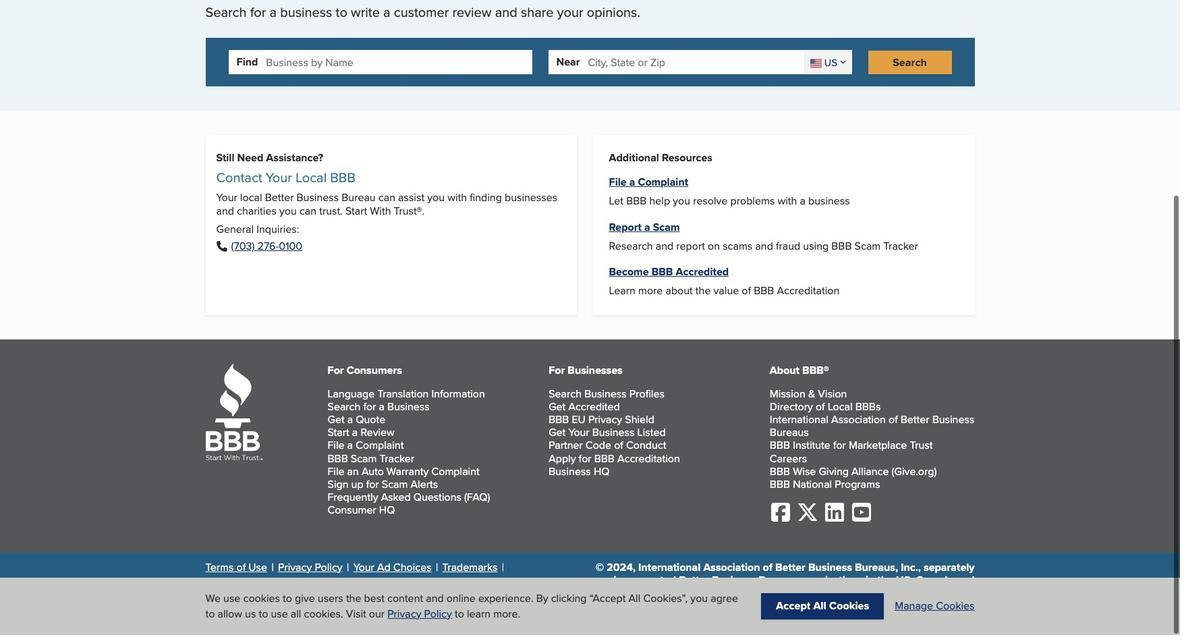 Task type: describe. For each thing, give the bounding box(es) containing it.
(give.org)
[[892, 465, 937, 480]]

hq inside search business profiles get accredited bbb eu privacy shield get your business listed partner code of conduct apply for bbb accreditation business hq
[[594, 465, 610, 480]]

let
[[609, 195, 624, 210]]

hq inside language translation information search for a business get a quote start a review file a complaint bbb scam tracker file an auto warranty complaint sign up for scam alerts frequently asked questions (faq) consumer hq
[[379, 504, 395, 519]]

start inside language translation information search for a business get a quote start a review file a complaint bbb scam tracker file an auto warranty complaint sign up for scam alerts frequently asked questions (faq) consumer hq
[[328, 426, 349, 442]]

about
[[666, 284, 693, 300]]

us,
[[896, 574, 913, 589]]

1 horizontal spatial use
[[271, 606, 288, 621]]

report a scam link
[[609, 221, 680, 236]]

bbb left wise
[[770, 465, 790, 480]]

manage
[[895, 598, 933, 614]]

frequently asked questions (faq) link
[[328, 491, 490, 506]]

start a review link
[[328, 426, 395, 442]]

file inside file a complaint let bbb help you resolve problems with a business
[[609, 176, 627, 191]]

1 vertical spatial international
[[639, 561, 701, 576]]

about
[[770, 363, 800, 379]]

report
[[677, 239, 705, 255]]

to left learn
[[455, 606, 464, 621]]

for businesses
[[549, 363, 623, 379]]

and left fraud
[[756, 239, 773, 255]]

frequently
[[328, 491, 378, 506]]

businesses
[[505, 191, 558, 207]]

profiles
[[630, 387, 665, 403]]

file an auto warranty complaint link
[[328, 465, 480, 480]]

1 vertical spatial file
[[328, 439, 345, 455]]

language translation information link
[[328, 387, 485, 403]]

to left write
[[336, 4, 348, 23]]

privacy policy to learn more.
[[388, 606, 520, 621]]

inquiries:
[[257, 223, 299, 238]]

policy for privacy policy to learn more.
[[424, 606, 452, 621]]

about bbb®
[[770, 363, 829, 379]]

1 vertical spatial bureaus,
[[831, 612, 874, 628]]

1 cookies from the left
[[830, 598, 869, 614]]

used
[[877, 612, 901, 628]]

of right &
[[816, 400, 825, 416]]

sign up for scam alerts link
[[328, 478, 438, 493]]

bureau inside the © 2024, international association of better business bureaus, inc., separately incorporated better business bureau organizations in the us, canada and mexico and bbb institute for marketplace trust, inc. all rights reserved. *in canada, trademark(s) of the international association of better business bureaus, used under license.
[[759, 574, 794, 589]]

opinions.
[[587, 4, 641, 23]]

the inside we use cookies to give users the best content and online experience. by clicking "accept all cookies", you agree to allow us to use all cookies. visit our
[[346, 591, 361, 606]]

on
[[708, 239, 720, 255]]

our
[[369, 606, 385, 621]]

local for your
[[296, 169, 327, 189]]

giving
[[819, 465, 849, 480]]

search inside language translation information search for a business get a quote start a review file a complaint bbb scam tracker file an auto warranty complaint sign up for scam alerts frequently asked questions (faq) consumer hq
[[328, 400, 361, 416]]

bbb national programs link
[[770, 478, 880, 493]]

trust,
[[817, 586, 845, 602]]

code
[[586, 439, 612, 455]]

still
[[216, 151, 235, 167]]

the right agree
[[743, 599, 758, 615]]

you up inquiries: on the left of page
[[279, 204, 297, 220]]

become bbb accredited learn more about the value of bbb accreditation
[[609, 265, 840, 300]]

trust.
[[319, 204, 343, 220]]

local for of
[[828, 400, 853, 416]]

institute inside mission & vision directory of local bbbs international association of better business bureaus bbb institute for marketplace trust careers bbb wise giving alliance (give.org) bbb national programs
[[793, 439, 831, 455]]

agree
[[711, 591, 738, 606]]

for for for businesses
[[549, 363, 565, 379]]

privacy for privacy policy to learn more.
[[388, 606, 421, 621]]

write
[[351, 4, 380, 23]]

your ad choices link
[[353, 561, 432, 576]]

wise
[[793, 465, 816, 480]]

0 horizontal spatial use
[[223, 591, 241, 606]]

of right trademark(s)
[[730, 599, 740, 615]]

you inside we use cookies to give users the best content and online experience. by clicking "accept all cookies", you agree to allow us to use all cookies. visit our
[[691, 591, 708, 606]]

© 2024, international association of better business bureaus, inc., separately incorporated better business bureau organizations in the us, canada and mexico and bbb institute for marketplace trust, inc. all rights reserved. *in canada, trademark(s) of the international association of better business bureaus, used under license.
[[596, 561, 975, 628]]

accreditation inside search business profiles get accredited bbb eu privacy shield get your business listed partner code of conduct apply for bbb accreditation business hq
[[618, 452, 680, 467]]

you inside file a complaint let bbb help you resolve problems with a business
[[673, 195, 690, 210]]

0 horizontal spatial can
[[300, 204, 317, 220]]

hyperlinking
[[206, 578, 265, 593]]

experience.
[[478, 591, 534, 606]]

complaint inside file a complaint let bbb help you resolve problems with a business
[[638, 176, 688, 191]]

bureaus
[[770, 426, 809, 442]]

terms of use link
[[206, 561, 267, 576]]

to left allow
[[206, 606, 215, 621]]

for inside the © 2024, international association of better business bureaus, inc., separately incorporated better business bureau organizations in the us, canada and mexico and bbb institute for marketplace trust, inc. all rights reserved. *in canada, trademark(s) of the international association of better business bureaus, used under license.
[[738, 586, 751, 602]]

report
[[609, 221, 642, 236]]

2 vertical spatial file
[[328, 465, 345, 480]]

cookies
[[243, 591, 280, 606]]

asked
[[381, 491, 411, 506]]

(307)
[[231, 240, 255, 255]]

bbb image
[[206, 365, 263, 462]]

0010-672 (307)
[[231, 240, 302, 255]]

contact
[[216, 169, 262, 189]]

1 vertical spatial complaint
[[356, 439, 404, 455]]

"accept
[[590, 591, 626, 606]]

terms of use
[[206, 561, 267, 576]]

all inside the accept all cookies button
[[814, 598, 827, 614]]

use
[[249, 561, 267, 576]]

best
[[364, 591, 385, 606]]

search for a business to write a customer review and share your opinions.
[[206, 4, 641, 23]]

mission & vision link
[[770, 387, 847, 403]]

privacy inside search business profiles get accredited bbb eu privacy shield get your business listed partner code of conduct apply for bbb accreditation business hq
[[588, 413, 622, 429]]

become
[[609, 265, 649, 281]]

alliance
[[852, 465, 889, 480]]

of inside become bbb accredited learn more about the value of bbb accreditation
[[742, 284, 751, 300]]

0 vertical spatial privacy policy link
[[278, 561, 343, 576]]

trademarks link
[[442, 561, 498, 576]]

2024,
[[607, 561, 636, 576]]

a inside report a scam research and report on scams and fraud using bbb scam tracker
[[645, 221, 650, 236]]

for consumers link
[[328, 363, 402, 379]]

value
[[714, 284, 739, 300]]

additional
[[609, 151, 659, 167]]

research
[[609, 239, 653, 255]]

association inside mission & vision directory of local bbbs international association of better business bureaus bbb institute for marketplace trust careers bbb wise giving alliance (give.org) bbb national programs
[[832, 413, 886, 429]]

tracker inside language translation information search for a business get a quote start a review file a complaint bbb scam tracker file an auto warranty complaint sign up for scam alerts frequently asked questions (faq) consumer hq
[[380, 452, 414, 467]]

report a scam research and report on scams and fraud using bbb scam tracker
[[609, 221, 919, 255]]

reserved.
[[914, 586, 959, 602]]

bbb scam tracker link
[[328, 452, 414, 467]]

programs
[[835, 478, 880, 493]]

US field
[[804, 51, 852, 76]]

institute inside the © 2024, international association of better business bureaus, inc., separately incorporated better business bureau organizations in the us, canada and mexico and bbb institute for marketplace trust, inc. all rights reserved. *in canada, trademark(s) of the international association of better business bureaus, used under license.
[[695, 586, 735, 602]]

and left report
[[656, 239, 674, 255]]

with
[[370, 204, 391, 220]]

search for search business profiles get accredited bbb eu privacy shield get your business listed partner code of conduct apply for bbb accreditation business hq
[[549, 387, 582, 403]]

online
[[447, 591, 476, 606]]

with inside file a complaint let bbb help you resolve problems with a business
[[778, 195, 797, 210]]

we
[[206, 591, 221, 606]]

accept all cookies button
[[762, 594, 884, 619]]

tracker inside report a scam research and report on scams and fraud using bbb scam tracker
[[884, 239, 919, 255]]

0 vertical spatial bureaus,
[[855, 561, 898, 576]]

of inside search business profiles get accredited bbb eu privacy shield get your business listed partner code of conduct apply for bbb accreditation business hq
[[614, 439, 624, 455]]

to left give
[[283, 591, 292, 606]]

trust
[[910, 439, 933, 455]]

©
[[596, 561, 604, 576]]

accept
[[776, 598, 811, 614]]

businesses
[[568, 363, 623, 379]]

near
[[556, 55, 580, 71]]

finding
[[470, 191, 502, 207]]

your
[[557, 4, 584, 23]]

of right bbbs at the right
[[889, 413, 898, 429]]

the inside become bbb accredited learn more about the value of bbb accreditation
[[696, 284, 711, 300]]

separately
[[924, 561, 975, 576]]

for right up
[[366, 478, 379, 493]]

we use cookies to give users the best content and online experience. by clicking "accept all cookies", you agree to allow us to use all cookies. visit our
[[206, 591, 738, 621]]

(faq)
[[464, 491, 490, 506]]

all inside the © 2024, international association of better business bureaus, inc., separately incorporated better business bureau organizations in the us, canada and mexico and bbb institute for marketplace trust, inc. all rights reserved. *in canada, trademark(s) of the international association of better business bureaus, used under license.
[[867, 586, 880, 602]]

bbb down careers link
[[770, 478, 790, 493]]

all inside we use cookies to give users the best content and online experience. by clicking "accept all cookies", you agree to allow us to use all cookies. visit our
[[629, 591, 641, 606]]

bbb down get your business listed link at the bottom of page
[[594, 452, 615, 467]]



Task type: locate. For each thing, give the bounding box(es) containing it.
bbb up more
[[652, 265, 673, 281]]

0 horizontal spatial marketplace
[[754, 586, 815, 602]]

get accredited link
[[549, 400, 620, 416]]

your left ad
[[353, 561, 375, 576]]

bbb inside file a complaint let bbb help you resolve problems with a business
[[626, 195, 647, 210]]

file a complaint link down quote
[[328, 439, 404, 455]]

0 vertical spatial international
[[770, 413, 829, 429]]

policy for privacy policy
[[315, 561, 343, 576]]

0 horizontal spatial privacy
[[278, 561, 312, 576]]

file up let
[[609, 176, 627, 191]]

mexico
[[612, 586, 647, 602]]

file left an
[[328, 465, 345, 480]]

business inside mission & vision directory of local bbbs international association of better business bureaus bbb institute for marketplace trust careers bbb wise giving alliance (give.org) bbb national programs
[[933, 413, 975, 429]]

trust®.
[[394, 204, 425, 220]]

you
[[427, 191, 445, 207], [673, 195, 690, 210], [279, 204, 297, 220], [691, 591, 708, 606]]

0 horizontal spatial for
[[328, 363, 344, 379]]

of right value
[[742, 284, 751, 300]]

0 horizontal spatial file a complaint link
[[328, 439, 404, 455]]

alerts
[[411, 478, 438, 493]]

more
[[638, 284, 663, 300]]

association up bbb institute for marketplace trust link
[[832, 413, 886, 429]]

1 vertical spatial file a complaint link
[[328, 439, 404, 455]]

for businesses link
[[549, 363, 623, 379]]

0 vertical spatial association
[[832, 413, 886, 429]]

1 horizontal spatial all
[[814, 598, 827, 614]]

hq down sign up for scam alerts link
[[379, 504, 395, 519]]

inc.
[[847, 586, 865, 602]]

use right we
[[223, 591, 241, 606]]

hq down code
[[594, 465, 610, 480]]

file a complaint link up help
[[609, 176, 688, 191]]

1 horizontal spatial file a complaint link
[[609, 176, 688, 191]]

international inside mission & vision directory of local bbbs international association of better business bureaus bbb institute for marketplace trust careers bbb wise giving alliance (give.org) bbb national programs
[[770, 413, 829, 429]]

for left businesses in the bottom of the page
[[549, 363, 565, 379]]

1 vertical spatial tracker
[[380, 452, 414, 467]]

0 vertical spatial business
[[280, 4, 332, 23]]

2 horizontal spatial privacy
[[588, 413, 622, 429]]

2 vertical spatial privacy
[[388, 606, 421, 621]]

privacy right 'our'
[[388, 606, 421, 621]]

marketplace left "trust,"
[[754, 586, 815, 602]]

and left online
[[426, 591, 444, 606]]

your inside search business profiles get accredited bbb eu privacy shield get your business listed partner code of conduct apply for bbb accreditation business hq
[[569, 426, 590, 442]]

bbb up sign
[[328, 452, 348, 467]]

complaint up questions
[[432, 465, 480, 480]]

bureau inside still need assistance? contact your local bbb your local better business bureau can assist you with finding businesses and charities you can trust. start with trust®.
[[342, 191, 376, 207]]

mission & vision directory of local bbbs international association of better business bureaus bbb institute for marketplace trust careers bbb wise giving alliance (give.org) bbb national programs
[[770, 387, 975, 493]]

2 horizontal spatial complaint
[[638, 176, 688, 191]]

0 vertical spatial local
[[296, 169, 327, 189]]

file a complaint link
[[609, 176, 688, 191], [328, 439, 404, 455]]

terms
[[206, 561, 234, 576]]

all
[[291, 606, 301, 621]]

1 horizontal spatial institute
[[793, 439, 831, 455]]

0 vertical spatial privacy
[[588, 413, 622, 429]]

2 vertical spatial complaint
[[432, 465, 480, 480]]

2 horizontal spatial policy
[[424, 606, 452, 621]]

for right trademark(s)
[[738, 586, 751, 602]]

search inside button
[[893, 56, 927, 71]]

eu
[[572, 413, 586, 429]]

scam
[[653, 221, 680, 236], [855, 239, 881, 255], [351, 452, 377, 467], [382, 478, 408, 493]]

get a quote link
[[328, 413, 386, 429]]

all right accept
[[814, 598, 827, 614]]

use
[[223, 591, 241, 606], [271, 606, 288, 621]]

for up language on the bottom
[[328, 363, 344, 379]]

bbb down directory
[[770, 439, 790, 455]]

complaint up help
[[638, 176, 688, 191]]

0 horizontal spatial accredited
[[569, 400, 620, 416]]

problems
[[731, 195, 775, 210]]

for up the find
[[250, 4, 266, 23]]

2 cookies from the left
[[936, 598, 975, 614]]

&
[[809, 387, 815, 403]]

the left best
[[346, 591, 361, 606]]

0 horizontal spatial hq
[[379, 504, 395, 519]]

0 horizontal spatial tracker
[[380, 452, 414, 467]]

for
[[328, 363, 344, 379], [549, 363, 565, 379]]

of left use on the bottom
[[237, 561, 246, 576]]

0 vertical spatial policy
[[315, 561, 343, 576]]

resources
[[662, 151, 713, 167]]

assistance?
[[266, 151, 323, 167]]

policy up the all
[[268, 578, 296, 593]]

marketplace up "alliance"
[[849, 439, 907, 455]]

1 horizontal spatial cookies
[[936, 598, 975, 614]]

association
[[832, 413, 886, 429], [704, 561, 760, 576], [826, 599, 883, 615]]

start left quote
[[328, 426, 349, 442]]

institute right cookies", at the bottom right of the page
[[695, 586, 735, 602]]

0 horizontal spatial with
[[448, 191, 467, 207]]

local down assistance?
[[296, 169, 327, 189]]

2 vertical spatial association
[[826, 599, 883, 615]]

of right code
[[614, 439, 624, 455]]

all right inc.
[[867, 586, 880, 602]]

local inside still need assistance? contact your local bbb your local better business bureau can assist you with finding businesses and charities you can trust. start with trust®.
[[296, 169, 327, 189]]

language
[[328, 387, 375, 403]]

association up agree
[[704, 561, 760, 576]]

fraud
[[776, 239, 801, 255]]

bbb up trust.
[[330, 169, 356, 189]]

and up 'general'
[[216, 204, 234, 220]]

2 vertical spatial policy
[[424, 606, 452, 621]]

bureau up accept
[[759, 574, 794, 589]]

and right canada
[[957, 574, 975, 589]]

complaint up auto on the bottom left of page
[[356, 439, 404, 455]]

1 vertical spatial policy
[[268, 578, 296, 593]]

bbb®
[[803, 363, 829, 379]]

1 horizontal spatial tracker
[[884, 239, 919, 255]]

your down assistance?
[[266, 169, 292, 189]]

policy right content
[[424, 606, 452, 621]]

cookies",
[[644, 591, 688, 606]]

0 vertical spatial hq
[[594, 465, 610, 480]]

accredited inside become bbb accredited learn more about the value of bbb accreditation
[[676, 265, 729, 281]]

for consumers
[[328, 363, 402, 379]]

accreditation down using
[[777, 284, 840, 300]]

international association of better business bureaus link
[[770, 413, 975, 442]]

general
[[216, 223, 254, 238]]

trademark(s)
[[665, 599, 727, 615]]

Find search field
[[266, 51, 532, 76]]

local left bbbs at the right
[[828, 400, 853, 416]]

bbb right canada,
[[670, 586, 692, 602]]

accredited inside search business profiles get accredited bbb eu privacy shield get your business listed partner code of conduct apply for bbb accreditation business hq
[[569, 400, 620, 416]]

1 horizontal spatial privacy policy link
[[388, 606, 452, 621]]

help
[[650, 195, 670, 210]]

0 vertical spatial bureau
[[342, 191, 376, 207]]

consumers
[[347, 363, 402, 379]]

bbb inside still need assistance? contact your local bbb your local better business bureau can assist you with finding businesses and charities you can trust. start with trust®.
[[330, 169, 356, 189]]

canada
[[916, 574, 954, 589]]

learn
[[609, 284, 636, 300]]

bbb wise giving alliance (give.org) link
[[770, 465, 937, 480]]

you left agree
[[691, 591, 708, 606]]

with left "finding"
[[448, 191, 467, 207]]

you right help
[[673, 195, 690, 210]]

business
[[280, 4, 332, 23], [809, 195, 850, 210]]

translation
[[378, 387, 429, 403]]

to right us
[[259, 606, 268, 621]]

careers link
[[770, 452, 807, 467]]

and right mexico
[[649, 586, 668, 602]]

start left with at the top left
[[346, 204, 367, 220]]

0 vertical spatial accreditation
[[777, 284, 840, 300]]

and inside still need assistance? contact your local bbb your local better business bureau can assist you with finding businesses and charities you can trust. start with trust®.
[[216, 204, 234, 220]]

bbb inside language translation information search for a business get a quote start a review file a complaint bbb scam tracker file an auto warranty complaint sign up for scam alerts frequently asked questions (faq) consumer hq
[[328, 452, 348, 467]]

conduct
[[626, 439, 666, 455]]

bbb inside report a scam research and report on scams and fraud using bbb scam tracker
[[832, 239, 852, 255]]

privacy policy link right 'our'
[[388, 606, 452, 621]]

privacy policy link up give
[[278, 561, 343, 576]]

bureau left trust®.
[[342, 191, 376, 207]]

start inside still need assistance? contact your local bbb your local better business bureau can assist you with finding businesses and charities you can trust. start with trust®.
[[346, 204, 367, 220]]

customer
[[394, 4, 449, 23]]

1 horizontal spatial complaint
[[432, 465, 480, 480]]

1 vertical spatial privacy policy link
[[388, 606, 452, 621]]

using
[[803, 239, 829, 255]]

1 horizontal spatial can
[[378, 191, 395, 207]]

1 vertical spatial accreditation
[[618, 452, 680, 467]]

bbb right let
[[626, 195, 647, 210]]

bbb right value
[[754, 284, 774, 300]]

for for for consumers
[[328, 363, 344, 379]]

0 vertical spatial start
[[346, 204, 367, 220]]

still need assistance? contact your local bbb your local better business bureau can assist you with finding businesses and charities you can trust. start with trust®.
[[216, 151, 558, 220]]

policy inside trademarks hyperlinking policy
[[268, 578, 296, 593]]

1 horizontal spatial marketplace
[[849, 439, 907, 455]]

bbb inside the © 2024, international association of better business bureaus, inc., separately incorporated better business bureau organizations in the us, canada and mexico and bbb institute for marketplace trust, inc. all rights reserved. *in canada, trademark(s) of the international association of better business bureaus, used under license.
[[670, 586, 692, 602]]

with right problems at right top
[[778, 195, 797, 210]]

1 vertical spatial bureau
[[759, 574, 794, 589]]

policy up users
[[315, 561, 343, 576]]

1 for from the left
[[328, 363, 344, 379]]

0 horizontal spatial privacy policy link
[[278, 561, 343, 576]]

trademarks
[[442, 561, 498, 576]]

scams
[[723, 239, 753, 255]]

privacy policy
[[278, 561, 343, 576]]

2 horizontal spatial all
[[867, 586, 880, 602]]

of
[[742, 284, 751, 300], [816, 400, 825, 416], [889, 413, 898, 429], [614, 439, 624, 455], [237, 561, 246, 576], [763, 561, 773, 576], [730, 599, 740, 615], [886, 599, 895, 615]]

the right in
[[878, 574, 894, 589]]

0 vertical spatial accredited
[[676, 265, 729, 281]]

accredited down on
[[676, 265, 729, 281]]

ad
[[377, 561, 391, 576]]

bbbs
[[856, 400, 881, 416]]

1 vertical spatial institute
[[695, 586, 735, 602]]

language translation information search for a business get a quote start a review file a complaint bbb scam tracker file an auto warranty complaint sign up for scam alerts frequently asked questions (faq) consumer hq
[[328, 387, 490, 519]]

get
[[549, 400, 566, 416], [328, 413, 345, 429], [549, 426, 566, 442]]

and inside we use cookies to give users the best content and online experience. by clicking "accept all cookies", you agree to allow us to use all cookies. visit our
[[426, 591, 444, 606]]

0 horizontal spatial bureau
[[342, 191, 376, 207]]

business inside file a complaint let bbb help you resolve problems with a business
[[809, 195, 850, 210]]

1 horizontal spatial local
[[828, 400, 853, 416]]

association down in
[[826, 599, 883, 615]]

0 horizontal spatial institute
[[695, 586, 735, 602]]

of left organizations
[[763, 561, 773, 576]]

your down contact
[[216, 191, 237, 207]]

search inside search business profiles get accredited bbb eu privacy shield get your business listed partner code of conduct apply for bbb accreditation business hq
[[549, 387, 582, 403]]

0 vertical spatial complaint
[[638, 176, 688, 191]]

marketplace
[[849, 439, 907, 455], [754, 586, 815, 602]]

0 horizontal spatial business
[[280, 4, 332, 23]]

of left under
[[886, 599, 895, 615]]

0 horizontal spatial cookies
[[830, 598, 869, 614]]

incorporated
[[614, 574, 676, 589]]

start
[[346, 204, 367, 220], [328, 426, 349, 442]]

1 horizontal spatial for
[[549, 363, 565, 379]]

privacy down search business profiles link in the bottom of the page
[[588, 413, 622, 429]]

bureaus, down inc.
[[831, 612, 874, 628]]

consumer
[[328, 504, 376, 519]]

business inside still need assistance? contact your local bbb your local better business bureau can assist you with finding businesses and charities you can trust. start with trust®.
[[297, 191, 339, 207]]

0 vertical spatial institute
[[793, 439, 831, 455]]

inc.,
[[901, 561, 921, 576]]

and left 'share' on the left top of the page
[[495, 4, 518, 23]]

bbb institute for marketplace trust link
[[770, 439, 933, 455]]

trademarks hyperlinking policy
[[206, 561, 498, 593]]

for right apply
[[579, 452, 592, 467]]

allow
[[218, 606, 242, 621]]

bbb right using
[[832, 239, 852, 255]]

charities
[[237, 204, 277, 220]]

need
[[237, 151, 263, 167]]

marketplace inside the © 2024, international association of better business bureaus, inc., separately incorporated better business bureau organizations in the us, canada and mexico and bbb institute for marketplace trust, inc. all rights reserved. *in canada, trademark(s) of the international association of better business bureaus, used under license.
[[754, 586, 815, 602]]

tracker
[[884, 239, 919, 255], [380, 452, 414, 467]]

search for search for a business to write a customer review and share your opinions.
[[206, 4, 247, 23]]

0 horizontal spatial all
[[629, 591, 641, 606]]

all down incorporated
[[629, 591, 641, 606]]

institute up wise
[[793, 439, 831, 455]]

0 horizontal spatial complaint
[[356, 439, 404, 455]]

1 horizontal spatial accredited
[[676, 265, 729, 281]]

use left the all
[[271, 606, 288, 621]]

manage cookies button
[[895, 598, 975, 614]]

2 for from the left
[[549, 363, 565, 379]]

privacy for privacy policy
[[278, 561, 312, 576]]

1 vertical spatial business
[[809, 195, 850, 210]]

search for search
[[893, 56, 927, 71]]

content
[[387, 591, 423, 606]]

marketplace inside mission & vision directory of local bbbs international association of better business bureaus bbb institute for marketplace trust careers bbb wise giving alliance (give.org) bbb national programs
[[849, 439, 907, 455]]

1 vertical spatial association
[[704, 561, 760, 576]]

0 vertical spatial marketplace
[[849, 439, 907, 455]]

with inside still need assistance? contact your local bbb your local better business bureau can assist you with finding businesses and charities you can trust. start with trust®.
[[448, 191, 467, 207]]

get inside language translation information search for a business get a quote start a review file a complaint bbb scam tracker file an auto warranty complaint sign up for scam alerts frequently asked questions (faq) consumer hq
[[328, 413, 345, 429]]

1 vertical spatial local
[[828, 400, 853, 416]]

1 horizontal spatial with
[[778, 195, 797, 210]]

0 horizontal spatial accreditation
[[618, 452, 680, 467]]

directory of local bbbs link
[[770, 400, 881, 416]]

file down get a quote link
[[328, 439, 345, 455]]

your down get accredited link
[[569, 426, 590, 442]]

about bbb® link
[[770, 363, 829, 379]]

0 horizontal spatial local
[[296, 169, 327, 189]]

1 vertical spatial start
[[328, 426, 349, 442]]

1 horizontal spatial business
[[809, 195, 850, 210]]

business left write
[[280, 4, 332, 23]]

us
[[825, 56, 838, 71]]

1 vertical spatial marketplace
[[754, 586, 815, 602]]

1 horizontal spatial hq
[[594, 465, 610, 480]]

clicking
[[551, 591, 587, 606]]

bbb
[[330, 169, 356, 189], [626, 195, 647, 210], [832, 239, 852, 255], [652, 265, 673, 281], [754, 284, 774, 300], [549, 413, 569, 429], [770, 439, 790, 455], [328, 452, 348, 467], [594, 452, 615, 467], [770, 465, 790, 480], [770, 478, 790, 493], [670, 586, 692, 602]]

questions
[[414, 491, 462, 506]]

for up the giving at the bottom of the page
[[833, 439, 846, 455]]

for inside mission & vision directory of local bbbs international association of better business bureaus bbb institute for marketplace trust careers bbb wise giving alliance (give.org) bbb national programs
[[833, 439, 846, 455]]

bureaus, up rights
[[855, 561, 898, 576]]

0 vertical spatial file a complaint link
[[609, 176, 688, 191]]

0 vertical spatial file
[[609, 176, 627, 191]]

bbb left eu
[[549, 413, 569, 429]]

for up review
[[363, 400, 376, 416]]

1 vertical spatial privacy
[[278, 561, 312, 576]]

1 vertical spatial hq
[[379, 504, 395, 519]]

local
[[296, 169, 327, 189], [828, 400, 853, 416]]

0 horizontal spatial policy
[[268, 578, 296, 593]]

accreditation down listed
[[618, 452, 680, 467]]

can left assist
[[378, 191, 395, 207]]

rights
[[883, 586, 911, 602]]

users
[[318, 591, 343, 606]]

the left value
[[696, 284, 711, 300]]

more.
[[494, 606, 520, 621]]

additional resources
[[609, 151, 713, 167]]

quote
[[356, 413, 386, 429]]

business up using
[[809, 195, 850, 210]]

1 horizontal spatial bureau
[[759, 574, 794, 589]]

careers
[[770, 452, 807, 467]]

business inside language translation information search for a business get a quote start a review file a complaint bbb scam tracker file an auto warranty complaint sign up for scam alerts frequently asked questions (faq) consumer hq
[[387, 400, 430, 416]]

1 horizontal spatial privacy
[[388, 606, 421, 621]]

accredited up get your business listed link at the bottom of page
[[569, 400, 620, 416]]

Near field
[[588, 51, 804, 76]]

1 vertical spatial accredited
[[569, 400, 620, 416]]

privacy up give
[[278, 561, 312, 576]]

can left trust.
[[300, 204, 317, 220]]

you right assist
[[427, 191, 445, 207]]

vision
[[818, 387, 847, 403]]

1 horizontal spatial policy
[[315, 561, 343, 576]]

local inside mission & vision directory of local bbbs international association of better business bureaus bbb institute for marketplace trust careers bbb wise giving alliance (give.org) bbb national programs
[[828, 400, 853, 416]]

find
[[237, 55, 258, 71]]

2 vertical spatial international
[[761, 599, 823, 615]]

1 horizontal spatial accreditation
[[777, 284, 840, 300]]

local
[[240, 191, 262, 207]]

for inside search business profiles get accredited bbb eu privacy shield get your business listed partner code of conduct apply for bbb accreditation business hq
[[579, 452, 592, 467]]

better inside mission & vision directory of local bbbs international association of better business bureaus bbb institute for marketplace trust careers bbb wise giving alliance (give.org) bbb national programs
[[901, 413, 930, 429]]

accreditation inside become bbb accredited learn more about the value of bbb accreditation
[[777, 284, 840, 300]]

mission
[[770, 387, 806, 403]]

0 vertical spatial tracker
[[884, 239, 919, 255]]

better inside still need assistance? contact your local bbb your local better business bureau can assist you with finding businesses and charities you can trust. start with trust®.
[[265, 191, 294, 207]]



Task type: vqa. For each thing, say whether or not it's contained in the screenshot.
the (209)
no



